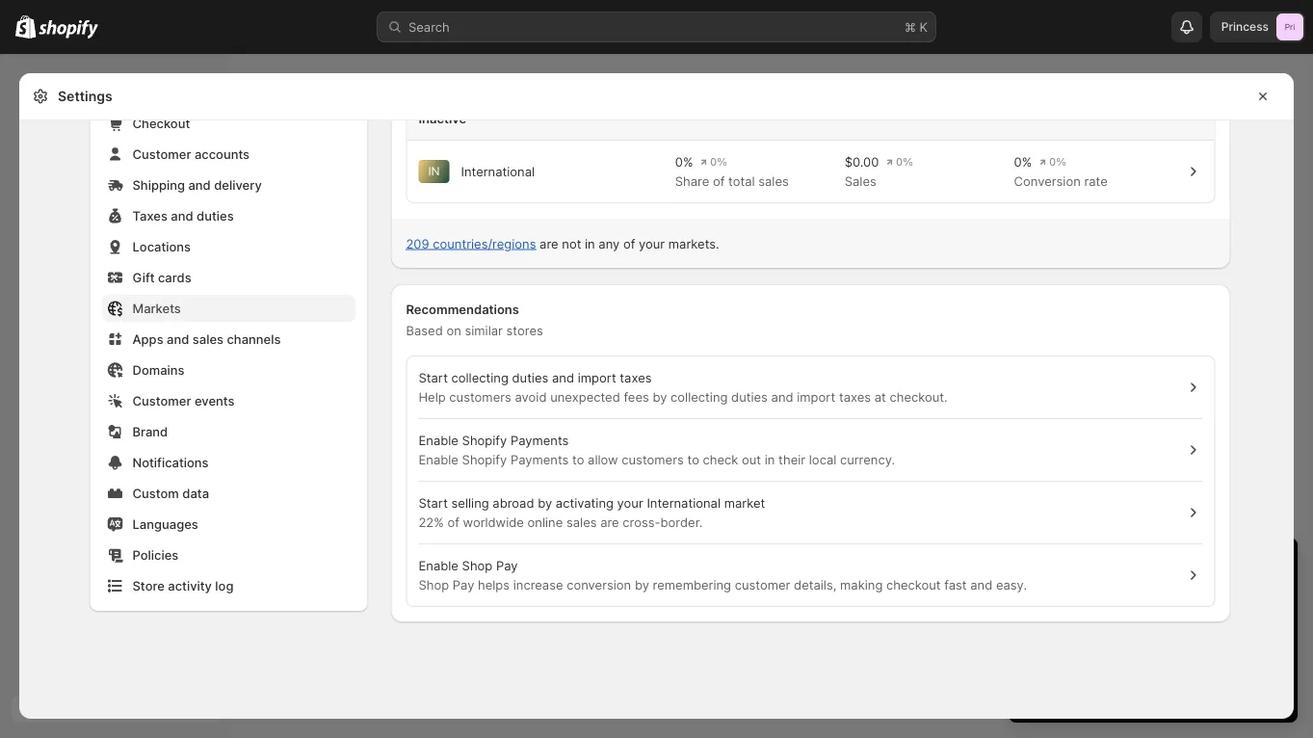 Task type: describe. For each thing, give the bounding box(es) containing it.
market
[[724, 495, 765, 510]]

brand
[[133, 424, 168, 439]]

enable for enable shopify payments enable shopify payments to allow customers to check out in their local currency.
[[419, 433, 459, 448]]

enable shopify payments enable shopify payments to allow customers to check out in their local currency.
[[419, 433, 895, 467]]

customer accounts link
[[102, 141, 356, 168]]

0 vertical spatial are
[[540, 236, 559, 251]]

for
[[1130, 609, 1146, 624]]

0 vertical spatial sales
[[759, 173, 789, 188]]

⌘
[[905, 19, 916, 34]]

and right taxes
[[171, 208, 193, 223]]

enable shop pay shop pay helps increase conversion by remembering customer details, making checkout fast and easy.
[[419, 558, 1027, 592]]

stores
[[507, 323, 543, 338]]

1 to from the left
[[572, 452, 584, 467]]

in inside enable shopify payments enable shopify payments to allow customers to check out in their local currency.
[[765, 452, 775, 467]]

activating
[[556, 495, 614, 510]]

customers inside enable shopify payments enable shopify payments to allow customers to check out in their local currency.
[[622, 452, 684, 467]]

similar
[[465, 323, 503, 338]]

and up "their"
[[772, 389, 794, 404]]

1 shopify from the top
[[462, 433, 507, 448]]

notifications link
[[102, 449, 356, 476]]

start for start collecting duties and import taxes help customers avoid unexpected fees by collecting duties and import taxes at checkout.
[[419, 370, 448, 385]]

gift cards
[[133, 270, 191, 285]]

princess
[[1222, 20, 1269, 34]]

checkout
[[887, 577, 941, 592]]

customer for customer accounts
[[133, 146, 191, 161]]

settings dialog
[[19, 0, 1294, 719]]

fees
[[624, 389, 649, 404]]

and right apps at the top left of the page
[[167, 332, 189, 346]]

apps and sales channels
[[133, 332, 281, 346]]

abroad
[[493, 495, 534, 510]]

details,
[[794, 577, 837, 592]]

recommendations based on similar stores
[[406, 302, 543, 338]]

store
[[133, 578, 165, 593]]

1 vertical spatial of
[[623, 236, 635, 251]]

are inside start selling abroad by activating your international market 22% of worldwide online sales are cross-border.
[[601, 515, 619, 530]]

day
[[1043, 555, 1076, 578]]

delivery
[[214, 177, 262, 192]]

selling
[[452, 495, 489, 510]]

store activity log
[[133, 578, 234, 593]]

conversion rate
[[1014, 173, 1108, 188]]

first
[[1044, 609, 1067, 624]]

0 horizontal spatial taxes
[[620, 370, 652, 385]]

customer accounts
[[133, 146, 250, 161]]

2 enable from the top
[[419, 452, 459, 467]]

0 horizontal spatial in
[[585, 236, 595, 251]]

markets.
[[669, 236, 720, 251]]

0% for share of total sales
[[675, 154, 693, 169]]

and inside enable shop pay shop pay helps increase conversion by remembering customer details, making checkout fast and easy.
[[971, 577, 993, 592]]

gift cards link
[[102, 264, 356, 291]]

1 change in sales image from the top
[[887, 48, 913, 64]]

duties for and
[[197, 208, 234, 223]]

remembering
[[653, 577, 732, 592]]

conversion
[[567, 577, 631, 592]]

conversion
[[1014, 173, 1081, 188]]

not
[[562, 236, 581, 251]]

at
[[875, 389, 886, 404]]

log
[[215, 578, 234, 593]]

shipping and delivery link
[[102, 172, 356, 199]]

checkout
[[133, 116, 190, 131]]

enable for enable shop pay shop pay helps increase conversion by remembering customer details, making checkout fast and easy.
[[419, 558, 459, 573]]

gift
[[133, 270, 155, 285]]

check
[[703, 452, 739, 467]]

policies
[[133, 547, 179, 562]]

in
[[428, 164, 440, 178]]

of inside start selling abroad by activating your international market 22% of worldwide online sales are cross-border.
[[448, 515, 460, 530]]

left
[[1081, 555, 1111, 578]]

taxes and duties link
[[102, 202, 356, 229]]

channels
[[227, 332, 281, 346]]

0 horizontal spatial shop
[[419, 577, 449, 592]]

accounts
[[195, 146, 250, 161]]

domains
[[133, 362, 185, 377]]

customer events
[[133, 393, 235, 408]]

policies link
[[102, 542, 356, 569]]

inactive
[[419, 111, 467, 126]]

taxes
[[133, 208, 168, 223]]

1 change in share of total sales image from the top
[[701, 48, 727, 64]]

0 horizontal spatial sales
[[193, 332, 224, 346]]

1 day left in your trial button
[[1009, 538, 1298, 578]]

209 countries/regions link
[[406, 236, 536, 251]]

1 horizontal spatial collecting
[[671, 389, 728, 404]]

0 vertical spatial international
[[461, 164, 535, 179]]

custom data link
[[102, 480, 356, 507]]

start selling abroad by activating your international market 22% of worldwide online sales are cross-border.
[[419, 495, 765, 530]]

notifications
[[133, 455, 209, 470]]

international inside start selling abroad by activating your international market 22% of worldwide online sales are cross-border.
[[647, 495, 721, 510]]

0% for conversion rate
[[1014, 154, 1032, 169]]

1 day left in your trial
[[1028, 555, 1218, 578]]

1 vertical spatial import
[[797, 389, 836, 404]]

easy.
[[996, 577, 1027, 592]]

0 vertical spatial your
[[639, 236, 665, 251]]

0 vertical spatial pay
[[496, 558, 518, 573]]

and up unexpected
[[552, 370, 574, 385]]

by inside enable shop pay shop pay helps increase conversion by remembering customer details, making checkout fast and easy.
[[635, 577, 649, 592]]

markets link
[[102, 295, 356, 322]]

⌘ k
[[905, 19, 928, 34]]

first 3 months for $1/month
[[1044, 609, 1206, 624]]

0 vertical spatial import
[[578, 370, 617, 385]]

locations link
[[102, 233, 356, 260]]

markets
[[133, 301, 181, 316]]



Task type: vqa. For each thing, say whether or not it's contained in the screenshot.
First name's name
no



Task type: locate. For each thing, give the bounding box(es) containing it.
dialog
[[1302, 73, 1314, 719]]

based
[[406, 323, 443, 338]]

brand link
[[102, 418, 356, 445]]

0 vertical spatial in
[[585, 236, 595, 251]]

to left allow
[[572, 452, 584, 467]]

$0.00
[[845, 154, 879, 169]]

enable
[[419, 433, 459, 448], [419, 452, 459, 467], [419, 558, 459, 573]]

2 start from the top
[[419, 495, 448, 510]]

2 horizontal spatial duties
[[732, 389, 768, 404]]

change in share of total sales image
[[701, 48, 727, 64], [701, 154, 727, 170]]

start
[[419, 370, 448, 385], [419, 495, 448, 510]]

1 vertical spatial shopify
[[462, 452, 507, 467]]

0 vertical spatial change in conversion rate image
[[1040, 48, 1066, 64]]

1 customer from the top
[[133, 146, 191, 161]]

making
[[840, 577, 883, 592]]

sales inside start selling abroad by activating your international market 22% of worldwide online sales are cross-border.
[[567, 515, 597, 530]]

data
[[182, 486, 209, 501]]

1 vertical spatial international
[[647, 495, 721, 510]]

customers right allow
[[622, 452, 684, 467]]

enable inside enable shop pay shop pay helps increase conversion by remembering customer details, making checkout fast and easy.
[[419, 558, 459, 573]]

0 horizontal spatial to
[[572, 452, 584, 467]]

customer events link
[[102, 387, 356, 414]]

taxes
[[620, 370, 652, 385], [839, 389, 871, 404]]

change in sales image down ⌘
[[887, 48, 913, 64]]

checkout.
[[890, 389, 948, 404]]

in right not
[[585, 236, 595, 251]]

start inside start selling abroad by activating your international market 22% of worldwide online sales are cross-border.
[[419, 495, 448, 510]]

locations
[[133, 239, 191, 254]]

your inside dropdown button
[[1138, 555, 1178, 578]]

1 0% from the left
[[675, 154, 693, 169]]

2 0% from the left
[[1014, 154, 1032, 169]]

1 horizontal spatial sales
[[567, 515, 597, 530]]

2 vertical spatial by
[[635, 577, 649, 592]]

0 horizontal spatial are
[[540, 236, 559, 251]]

0 horizontal spatial duties
[[197, 208, 234, 223]]

0 vertical spatial taxes
[[620, 370, 652, 385]]

and
[[188, 177, 211, 192], [171, 208, 193, 223], [167, 332, 189, 346], [552, 370, 574, 385], [772, 389, 794, 404], [971, 577, 993, 592]]

custom
[[133, 486, 179, 501]]

1 horizontal spatial taxes
[[839, 389, 871, 404]]

cards
[[158, 270, 191, 285]]

1 vertical spatial taxes
[[839, 389, 871, 404]]

taxes up fees
[[620, 370, 652, 385]]

0 vertical spatial duties
[[197, 208, 234, 223]]

of left total
[[713, 173, 725, 188]]

0 horizontal spatial 0%
[[675, 154, 693, 169]]

2 shopify from the top
[[462, 452, 507, 467]]

customer down checkout
[[133, 146, 191, 161]]

0 vertical spatial shop
[[462, 558, 493, 573]]

2 horizontal spatial of
[[713, 173, 725, 188]]

1 horizontal spatial of
[[623, 236, 635, 251]]

2 vertical spatial of
[[448, 515, 460, 530]]

22%
[[419, 515, 444, 530]]

shopify image
[[39, 20, 99, 39]]

share
[[675, 173, 710, 188]]

1 horizontal spatial 0%
[[1014, 154, 1032, 169]]

shopify image
[[15, 15, 36, 38]]

0 horizontal spatial collecting
[[452, 370, 509, 385]]

import up local
[[797, 389, 836, 404]]

any
[[599, 236, 620, 251]]

by
[[653, 389, 667, 404], [538, 495, 552, 510], [635, 577, 649, 592]]

languages
[[133, 517, 198, 531]]

1 vertical spatial sales
[[193, 332, 224, 346]]

2 to from the left
[[688, 452, 700, 467]]

customer down the domains
[[133, 393, 191, 408]]

209
[[406, 236, 429, 251]]

start up help
[[419, 370, 448, 385]]

2 change in conversion rate image from the top
[[1040, 154, 1067, 170]]

increase
[[513, 577, 563, 592]]

to left check
[[688, 452, 700, 467]]

share of total sales
[[675, 173, 789, 188]]

0% up conversion
[[1014, 154, 1032, 169]]

0 horizontal spatial pay
[[453, 577, 475, 592]]

1 vertical spatial customer
[[133, 393, 191, 408]]

enable down help
[[419, 433, 459, 448]]

0 vertical spatial customers
[[449, 389, 512, 404]]

international right in
[[461, 164, 535, 179]]

payments down avoid
[[511, 433, 569, 448]]

enable up selling
[[419, 452, 459, 467]]

customers right help
[[449, 389, 512, 404]]

1 vertical spatial shop
[[419, 577, 449, 592]]

customers inside start collecting duties and import taxes help customers avoid unexpected fees by collecting duties and import taxes at checkout.
[[449, 389, 512, 404]]

duties
[[197, 208, 234, 223], [512, 370, 549, 385], [732, 389, 768, 404]]

sales
[[845, 173, 877, 188]]

avoid
[[515, 389, 547, 404]]

your
[[639, 236, 665, 251], [617, 495, 644, 510], [1138, 555, 1178, 578]]

activity
[[168, 578, 212, 593]]

1 horizontal spatial international
[[647, 495, 721, 510]]

sales
[[759, 173, 789, 188], [193, 332, 224, 346], [567, 515, 597, 530]]

k
[[920, 19, 928, 34]]

customers
[[449, 389, 512, 404], [622, 452, 684, 467]]

customer
[[133, 146, 191, 161], [133, 393, 191, 408]]

1 payments from the top
[[511, 433, 569, 448]]

0 vertical spatial change in sales image
[[887, 48, 913, 64]]

by right the conversion
[[635, 577, 649, 592]]

duties up out
[[732, 389, 768, 404]]

worldwide
[[463, 515, 524, 530]]

customer
[[735, 577, 791, 592]]

are down activating
[[601, 515, 619, 530]]

princess image
[[1277, 13, 1304, 40]]

1 vertical spatial customers
[[622, 452, 684, 467]]

taxes and duties
[[133, 208, 234, 223]]

recommendations
[[406, 302, 519, 317]]

domains link
[[102, 357, 356, 384]]

by up "online"
[[538, 495, 552, 510]]

1 change in conversion rate image from the top
[[1040, 48, 1066, 64]]

collecting
[[452, 370, 509, 385], [671, 389, 728, 404]]

fast
[[945, 577, 967, 592]]

209 countries/regions are not in any of your markets.
[[406, 236, 720, 251]]

2 change in share of total sales image from the top
[[701, 154, 727, 170]]

apps
[[133, 332, 163, 346]]

2 vertical spatial sales
[[567, 515, 597, 530]]

3
[[1070, 609, 1078, 624]]

import
[[578, 370, 617, 385], [797, 389, 836, 404]]

1 vertical spatial are
[[601, 515, 619, 530]]

checkout link
[[102, 110, 356, 137]]

$1/month
[[1150, 609, 1206, 624]]

2 payments from the top
[[511, 452, 569, 467]]

0 vertical spatial shopify
[[462, 433, 507, 448]]

0 vertical spatial by
[[653, 389, 667, 404]]

your left trial
[[1138, 555, 1178, 578]]

border.
[[661, 515, 703, 530]]

payments up "abroad"
[[511, 452, 569, 467]]

months
[[1082, 609, 1126, 624]]

1 horizontal spatial customers
[[622, 452, 684, 467]]

1 horizontal spatial import
[[797, 389, 836, 404]]

0 vertical spatial change in share of total sales image
[[701, 48, 727, 64]]

import up unexpected
[[578, 370, 617, 385]]

0 vertical spatial enable
[[419, 433, 459, 448]]

by right fees
[[653, 389, 667, 404]]

sales right total
[[759, 173, 789, 188]]

collecting down similar
[[452, 370, 509, 385]]

your up cross-
[[617, 495, 644, 510]]

duties up avoid
[[512, 370, 549, 385]]

by inside start collecting duties and import taxes help customers avoid unexpected fees by collecting duties and import taxes at checkout.
[[653, 389, 667, 404]]

1 vertical spatial change in conversion rate image
[[1040, 154, 1067, 170]]

apps and sales channels link
[[102, 326, 356, 353]]

cross-
[[623, 515, 661, 530]]

local
[[809, 452, 837, 467]]

rate
[[1085, 173, 1108, 188]]

change in sales image right $0.00
[[887, 154, 913, 170]]

1 vertical spatial start
[[419, 495, 448, 510]]

pay left helps
[[453, 577, 475, 592]]

start collecting duties and import taxes help customers avoid unexpected fees by collecting duties and import taxes at checkout.
[[419, 370, 948, 404]]

custom data
[[133, 486, 209, 501]]

sales down activating
[[567, 515, 597, 530]]

currency.
[[840, 452, 895, 467]]

start inside start collecting duties and import taxes help customers avoid unexpected fees by collecting duties and import taxes at checkout.
[[419, 370, 448, 385]]

by inside start selling abroad by activating your international market 22% of worldwide online sales are cross-border.
[[538, 495, 552, 510]]

on
[[447, 323, 461, 338]]

1 vertical spatial payments
[[511, 452, 569, 467]]

1 horizontal spatial by
[[635, 577, 649, 592]]

1 vertical spatial change in sales image
[[887, 154, 913, 170]]

1 horizontal spatial are
[[601, 515, 619, 530]]

are left not
[[540, 236, 559, 251]]

your inside start selling abroad by activating your international market 22% of worldwide online sales are cross-border.
[[617, 495, 644, 510]]

allow
[[588, 452, 618, 467]]

0 horizontal spatial import
[[578, 370, 617, 385]]

are
[[540, 236, 559, 251], [601, 515, 619, 530]]

change in sales image
[[887, 48, 913, 64], [887, 154, 913, 170]]

and right fast
[[971, 577, 993, 592]]

of right 22%
[[448, 515, 460, 530]]

in inside dropdown button
[[1116, 555, 1132, 578]]

1 vertical spatial enable
[[419, 452, 459, 467]]

collecting right fees
[[671, 389, 728, 404]]

in right out
[[765, 452, 775, 467]]

1 vertical spatial your
[[617, 495, 644, 510]]

1 vertical spatial collecting
[[671, 389, 728, 404]]

0 vertical spatial customer
[[133, 146, 191, 161]]

2 customer from the top
[[133, 393, 191, 408]]

international up border.
[[647, 495, 721, 510]]

0 horizontal spatial by
[[538, 495, 552, 510]]

0 vertical spatial payments
[[511, 433, 569, 448]]

duties for collecting
[[512, 370, 549, 385]]

events
[[195, 393, 235, 408]]

1 vertical spatial by
[[538, 495, 552, 510]]

2 vertical spatial your
[[1138, 555, 1178, 578]]

1 vertical spatial duties
[[512, 370, 549, 385]]

1 horizontal spatial in
[[765, 452, 775, 467]]

1 horizontal spatial pay
[[496, 558, 518, 573]]

search
[[409, 19, 450, 34]]

1 horizontal spatial duties
[[512, 370, 549, 385]]

in right left
[[1116, 555, 1132, 578]]

0% up share
[[675, 154, 693, 169]]

pay up helps
[[496, 558, 518, 573]]

shop up helps
[[462, 558, 493, 573]]

0 vertical spatial of
[[713, 173, 725, 188]]

1 vertical spatial in
[[765, 452, 775, 467]]

1 horizontal spatial shop
[[462, 558, 493, 573]]

start for start selling abroad by activating your international market 22% of worldwide online sales are cross-border.
[[419, 495, 448, 510]]

start up 22%
[[419, 495, 448, 510]]

1 start from the top
[[419, 370, 448, 385]]

customer for customer events
[[133, 393, 191, 408]]

shipping and delivery
[[133, 177, 262, 192]]

2 horizontal spatial in
[[1116, 555, 1132, 578]]

0%
[[675, 154, 693, 169], [1014, 154, 1032, 169]]

online
[[528, 515, 563, 530]]

2 horizontal spatial sales
[[759, 173, 789, 188]]

2 horizontal spatial by
[[653, 389, 667, 404]]

of right any
[[623, 236, 635, 251]]

1 enable from the top
[[419, 433, 459, 448]]

shopify
[[462, 433, 507, 448], [462, 452, 507, 467]]

2 vertical spatial in
[[1116, 555, 1132, 578]]

enable down 22%
[[419, 558, 459, 573]]

help
[[419, 389, 446, 404]]

0 horizontal spatial of
[[448, 515, 460, 530]]

countries/regions
[[433, 236, 536, 251]]

sales down markets link
[[193, 332, 224, 346]]

0 horizontal spatial customers
[[449, 389, 512, 404]]

0 vertical spatial collecting
[[452, 370, 509, 385]]

0 horizontal spatial international
[[461, 164, 535, 179]]

your left markets.
[[639, 236, 665, 251]]

2 change in sales image from the top
[[887, 154, 913, 170]]

and down customer accounts
[[188, 177, 211, 192]]

shop left helps
[[419, 577, 449, 592]]

duties down shipping and delivery link
[[197, 208, 234, 223]]

3 enable from the top
[[419, 558, 459, 573]]

taxes left at on the right
[[839, 389, 871, 404]]

shop
[[462, 558, 493, 573], [419, 577, 449, 592]]

shipping
[[133, 177, 185, 192]]

out
[[742, 452, 761, 467]]

2 vertical spatial duties
[[732, 389, 768, 404]]

their
[[779, 452, 806, 467]]

1 horizontal spatial to
[[688, 452, 700, 467]]

1 vertical spatial change in share of total sales image
[[701, 154, 727, 170]]

store activity log link
[[102, 572, 356, 599]]

trial
[[1183, 555, 1218, 578]]

unexpected
[[550, 389, 620, 404]]

2 vertical spatial enable
[[419, 558, 459, 573]]

change in conversion rate image
[[1040, 48, 1066, 64], [1040, 154, 1067, 170]]

1 vertical spatial pay
[[453, 577, 475, 592]]

0 vertical spatial start
[[419, 370, 448, 385]]



